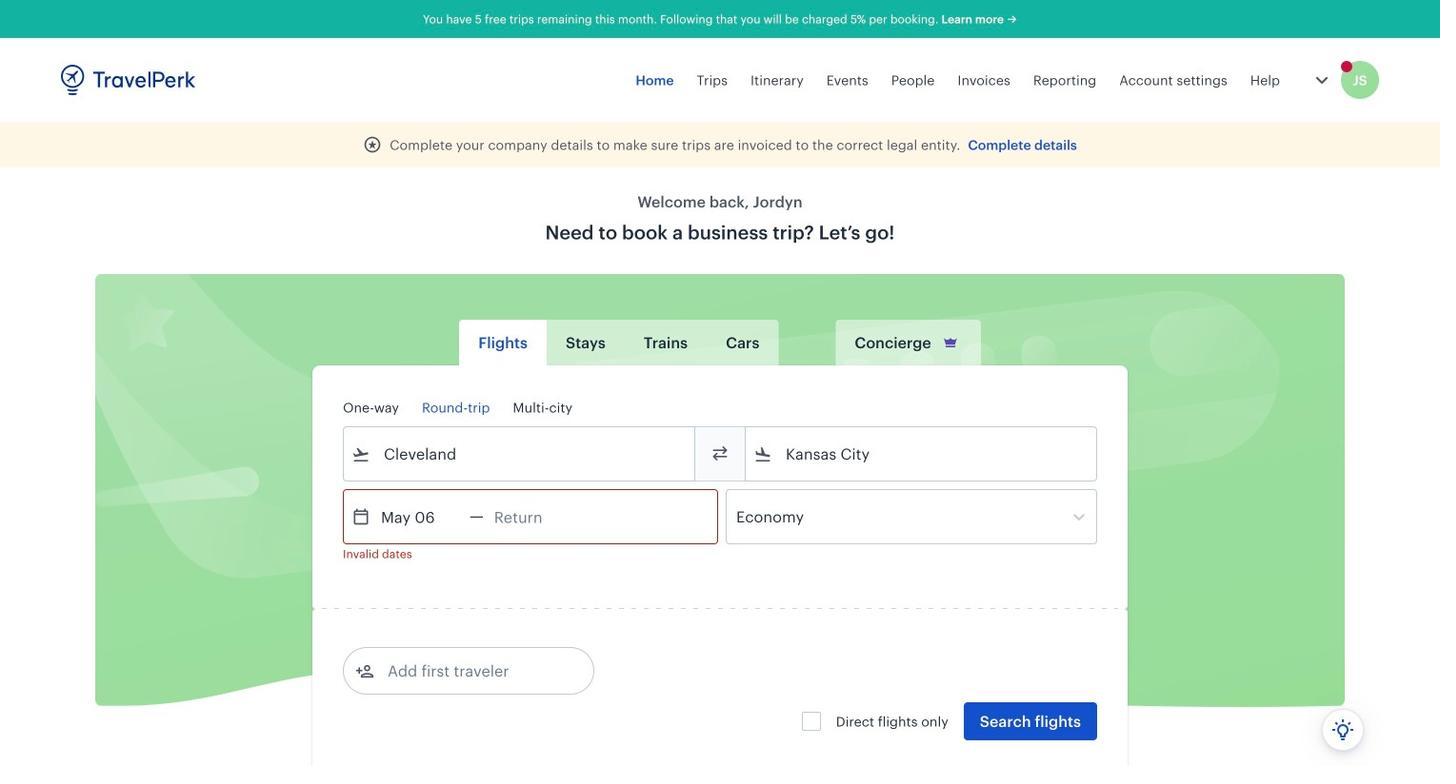 Task type: vqa. For each thing, say whether or not it's contained in the screenshot.
From Search Box
yes



Task type: describe. For each thing, give the bounding box(es) containing it.
Return text field
[[484, 491, 583, 544]]



Task type: locate. For each thing, give the bounding box(es) containing it.
From search field
[[371, 439, 670, 470]]

Depart text field
[[371, 491, 470, 544]]

Add first traveler search field
[[374, 656, 573, 687]]

To search field
[[773, 439, 1072, 470]]



